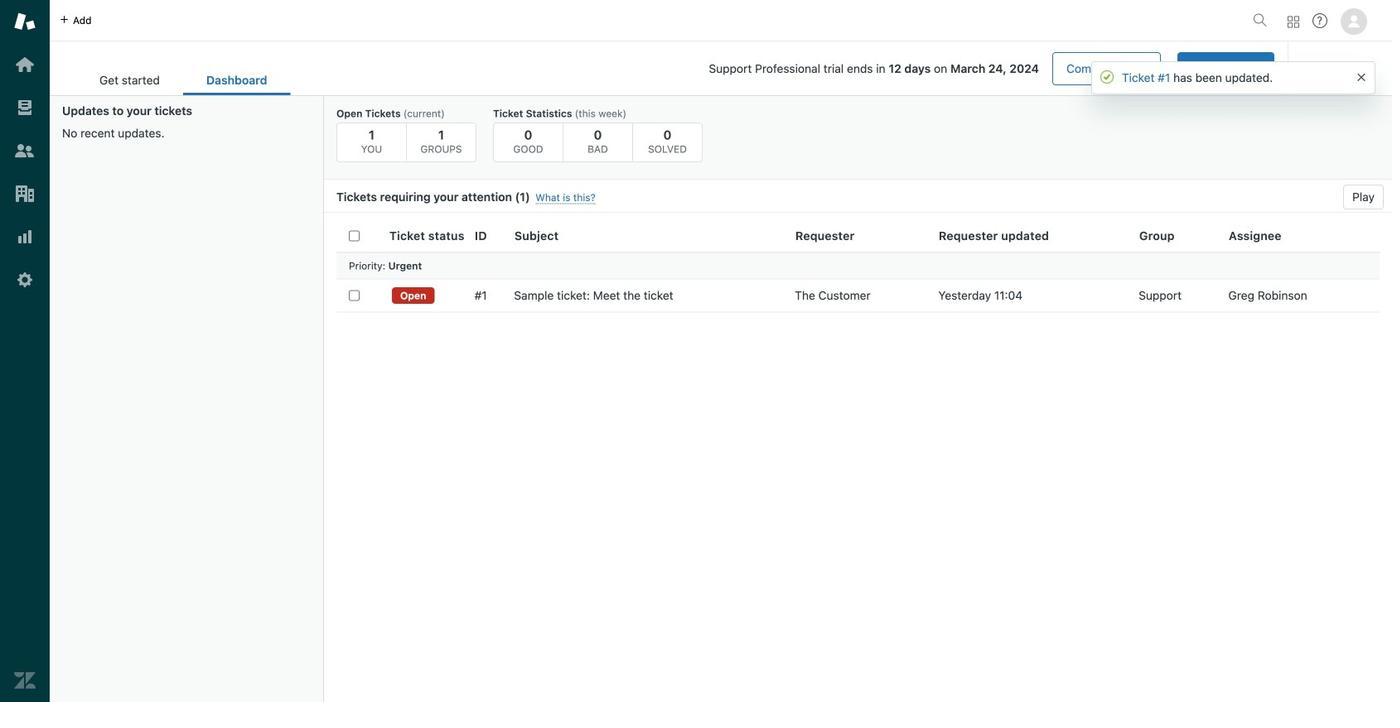 Task type: vqa. For each thing, say whether or not it's contained in the screenshot.
The Admin ICON
yes



Task type: describe. For each thing, give the bounding box(es) containing it.
zendesk products image
[[1288, 16, 1299, 28]]

March 24, 2024 text field
[[951, 62, 1039, 75]]

customers image
[[14, 140, 36, 162]]

views image
[[14, 97, 36, 119]]

get started image
[[14, 54, 36, 75]]

zendesk support image
[[14, 11, 36, 32]]



Task type: locate. For each thing, give the bounding box(es) containing it.
tab list
[[76, 65, 290, 95]]

zendesk image
[[14, 670, 36, 692]]

reporting image
[[14, 226, 36, 248]]

admin image
[[14, 269, 36, 291]]

Select All Tickets checkbox
[[349, 231, 360, 241]]

organizations image
[[14, 183, 36, 205]]

main element
[[0, 0, 50, 703]]

None checkbox
[[349, 290, 360, 301]]

grid
[[324, 220, 1392, 703]]

tab
[[76, 65, 183, 95]]

get help image
[[1313, 13, 1328, 28]]



